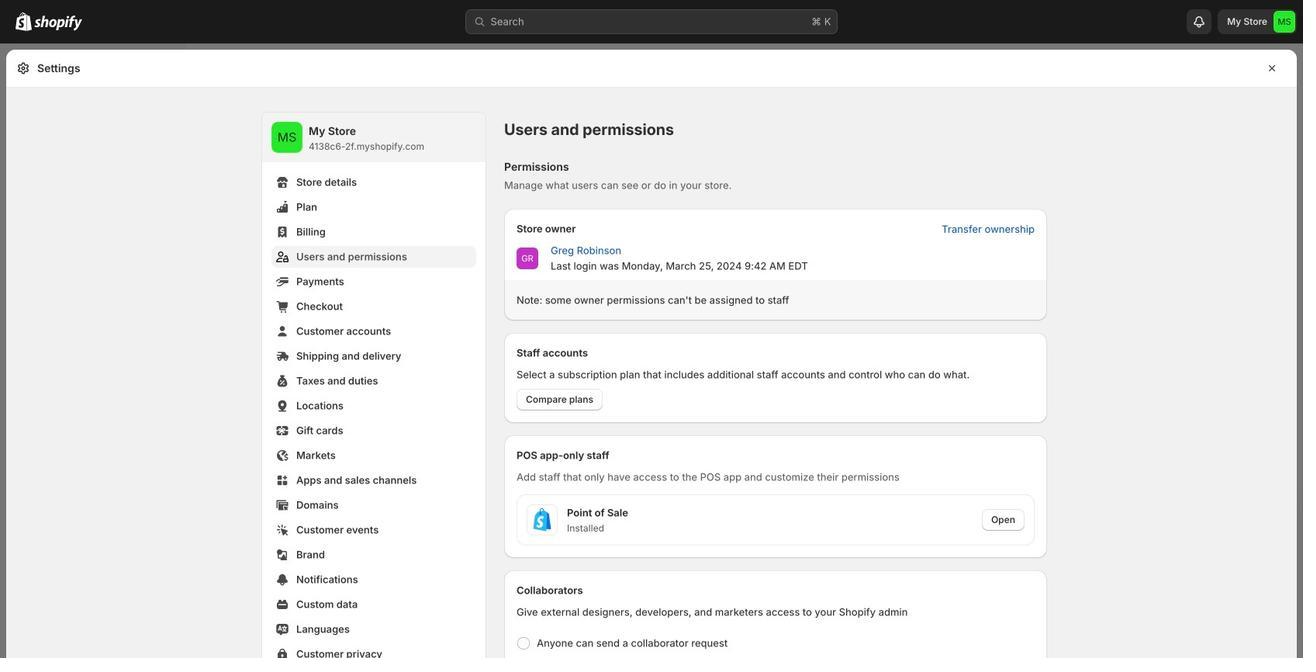 Task type: describe. For each thing, give the bounding box(es) containing it.
my store image inside the shop settings menu element
[[272, 122, 303, 153]]

1 horizontal spatial my store image
[[1274, 11, 1296, 33]]

avatar with initials g r image
[[517, 248, 539, 269]]

shopify image
[[34, 15, 82, 31]]



Task type: vqa. For each thing, say whether or not it's contained in the screenshot.
Avatar with initials G R
yes



Task type: locate. For each thing, give the bounding box(es) containing it.
1 vertical spatial my store image
[[272, 122, 303, 153]]

shopify image
[[16, 12, 32, 31]]

0 vertical spatial my store image
[[1274, 11, 1296, 33]]

my store image
[[1274, 11, 1296, 33], [272, 122, 303, 153]]

0 horizontal spatial my store image
[[272, 122, 303, 153]]

shop settings menu element
[[262, 113, 486, 658]]

settings dialog
[[6, 50, 1297, 658]]



